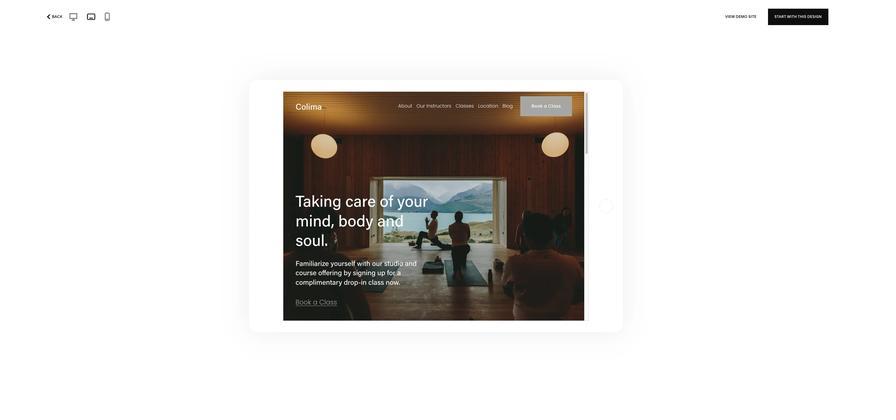 Task type: locate. For each thing, give the bounding box(es) containing it.
topic
[[249, 73, 260, 77]]

0 horizontal spatial templates
[[206, 190, 238, 198]]

colima image
[[357, 204, 511, 395]]

& right nature
[[453, 92, 455, 97]]

responsive
[[538, 47, 563, 53]]

a right or
[[667, 35, 669, 41]]

website,
[[605, 35, 624, 41]]

1 horizontal spatial design
[[808, 14, 822, 19]]

,
[[249, 170, 250, 176]]

& left non-
[[336, 110, 339, 115]]

& left cv
[[267, 128, 270, 133]]

can
[[581, 41, 589, 47]]

fitness down nature & animals
[[444, 101, 459, 106]]

start
[[775, 14, 787, 19]]

& for non-
[[336, 110, 339, 115]]

0 horizontal spatial you
[[558, 35, 567, 41]]

squarespace logo image
[[12, 7, 82, 17]]

klipsan element
[[182, 204, 336, 395]]

& right media
[[389, 101, 391, 106]]

an
[[625, 35, 631, 41]]

0 vertical spatial design
[[808, 14, 822, 19]]

&
[[453, 92, 455, 97], [256, 101, 259, 106], [389, 101, 391, 106], [336, 110, 339, 115], [263, 119, 266, 124], [267, 128, 270, 133], [398, 128, 401, 133]]

2 vertical spatial fitness
[[182, 190, 204, 198]]

business
[[324, 101, 341, 106]]

health & beauty link
[[249, 119, 286, 124]]

fitness down template
[[182, 190, 204, 198]]

1 a from the left
[[580, 35, 583, 41]]

need
[[568, 35, 579, 41]]

health & beauty
[[249, 119, 280, 124]]

website
[[564, 47, 582, 53]]

1 horizontal spatial a
[[667, 35, 669, 41]]

events
[[375, 110, 388, 115]]

preview template on a desktop device image
[[67, 12, 80, 22]]

squarespace logo link
[[12, 7, 182, 17]]

bogart
[[531, 310, 551, 316]]

squarespace's
[[599, 41, 633, 47]]

1 vertical spatial fitness
[[228, 170, 243, 176]]

weddings link
[[375, 119, 401, 124]]

1 vertical spatial templates
[[206, 190, 238, 198]]

weddings
[[375, 119, 395, 124]]

colima element
[[357, 204, 511, 395]]

0 horizontal spatial design
[[260, 101, 274, 106]]

make
[[182, 32, 221, 51]]

you
[[558, 35, 567, 41], [571, 41, 580, 47]]

media
[[375, 101, 388, 106]]

fitness for fitness templates ( 8 )
[[182, 190, 204, 198]]

real estate & properties
[[375, 128, 422, 133]]

this
[[798, 14, 807, 19]]

real estate & properties link
[[375, 128, 428, 133]]

templates
[[255, 92, 275, 97], [206, 190, 238, 198]]

2 a from the left
[[667, 35, 669, 41]]

personal
[[538, 41, 558, 47]]

all
[[249, 92, 254, 97]]

started.
[[621, 47, 639, 53]]

food
[[312, 119, 322, 124]]

a right 'need'
[[580, 35, 583, 41]]

with
[[225, 47, 255, 66]]

1 horizontal spatial templates
[[255, 92, 275, 97]]

fitness templates ( 8 )
[[182, 190, 248, 198]]

& for animals
[[453, 92, 455, 97]]

food link
[[312, 119, 328, 124]]

design right this
[[808, 14, 822, 19]]

1 horizontal spatial fitness
[[228, 170, 243, 176]]

real
[[375, 128, 384, 133]]

2 horizontal spatial fitness
[[444, 101, 459, 106]]

properties
[[402, 128, 422, 133]]

0 vertical spatial templates
[[255, 92, 275, 97]]

& for design
[[256, 101, 259, 106]]

events link
[[375, 110, 394, 115]]

fitness
[[444, 101, 459, 106], [228, 170, 243, 176], [182, 190, 204, 198]]

a
[[580, 35, 583, 41], [667, 35, 669, 41]]

templates left (
[[206, 190, 238, 198]]

1 vertical spatial design
[[260, 101, 274, 106]]

you left can
[[571, 41, 580, 47]]

with
[[787, 14, 797, 19]]

local
[[312, 101, 323, 106]]

estate
[[385, 128, 397, 133]]

& right health
[[263, 119, 266, 124]]

art & design
[[249, 101, 274, 106]]

popular designs link
[[249, 83, 287, 88]]

fitness (8) ,
[[228, 170, 251, 176]]

design
[[808, 14, 822, 19], [260, 101, 274, 106]]

0 horizontal spatial fitness
[[182, 190, 204, 198]]

local business link
[[312, 101, 347, 106]]

personal & cv link
[[249, 128, 283, 133]]

43
[[182, 170, 187, 176]]

design down all templates link
[[260, 101, 274, 106]]

you left 'need'
[[558, 35, 567, 41]]

0 vertical spatial fitness
[[444, 101, 459, 106]]

templates down the popular designs
[[255, 92, 275, 97]]

and
[[666, 41, 674, 47]]

& right art
[[256, 101, 259, 106]]

restaurants
[[375, 92, 399, 97]]

fitness left (8)
[[228, 170, 243, 176]]

ease.
[[259, 47, 297, 66]]

0 horizontal spatial a
[[580, 35, 583, 41]]

template
[[187, 170, 206, 176]]

& for beauty
[[263, 119, 266, 124]]

non-
[[340, 110, 350, 115]]

view demo site link
[[726, 9, 757, 25]]

start with this design
[[775, 14, 822, 19]]

profits
[[350, 110, 362, 115]]

photography link
[[249, 110, 280, 115]]



Task type: describe. For each thing, give the bounding box(es) containing it.
whether you need a portfolio website, an online store, or a personal blog, you can use squarespace's customizable and responsive website templates to get started.
[[538, 35, 674, 53]]

podcasts
[[392, 101, 410, 106]]

fitness for fitness (8) ,
[[228, 170, 243, 176]]

demo
[[736, 14, 748, 19]]

)
[[246, 190, 248, 198]]

customizable
[[634, 41, 664, 47]]

community & non-profits
[[312, 110, 362, 115]]

personal & cv
[[249, 128, 277, 133]]

nature
[[438, 92, 452, 97]]

online
[[632, 35, 646, 41]]

use
[[590, 41, 598, 47]]

get
[[613, 47, 620, 53]]

yours
[[182, 47, 222, 66]]

back
[[52, 14, 62, 19]]

view
[[726, 14, 735, 19]]

professional services
[[312, 92, 354, 97]]

nature & animals link
[[438, 92, 478, 97]]

whether
[[538, 35, 557, 41]]

back button
[[44, 10, 64, 23]]

media & podcasts
[[375, 101, 410, 106]]

animals
[[456, 92, 472, 97]]

templates
[[583, 47, 606, 53]]

& for podcasts
[[389, 101, 391, 106]]

cv
[[271, 128, 277, 133]]

bogart image
[[531, 204, 686, 304]]

store,
[[647, 35, 660, 41]]

to
[[607, 47, 611, 53]]

restaurants link
[[375, 92, 405, 97]]

or
[[661, 35, 665, 41]]

entertainment link
[[312, 128, 346, 133]]

services
[[337, 92, 354, 97]]

make any template yours with ease.
[[182, 32, 321, 66]]

photography
[[249, 110, 274, 115]]

community & non-profits link
[[312, 110, 368, 115]]

designs
[[265, 83, 281, 88]]

all templates
[[249, 92, 275, 97]]

community
[[312, 110, 335, 115]]

art
[[249, 101, 255, 106]]

health
[[249, 119, 262, 124]]

8
[[242, 190, 246, 198]]

matches
[[207, 170, 224, 176]]

template
[[254, 32, 318, 51]]

beauty
[[267, 119, 280, 124]]

& right estate
[[398, 128, 401, 133]]

fitness for fitness
[[444, 101, 459, 106]]

any
[[225, 32, 250, 51]]

art & design link
[[249, 101, 280, 106]]

preview template on a tablet device image
[[85, 12, 97, 22]]

(8)
[[244, 170, 249, 176]]

templates for all
[[255, 92, 275, 97]]

bogart element
[[531, 204, 686, 304]]

professional
[[312, 92, 336, 97]]

start with this design button
[[768, 9, 829, 25]]

preview template on a mobile device image
[[103, 12, 112, 21]]

professional services link
[[312, 92, 360, 97]]

klipsan image
[[182, 204, 336, 395]]

all templates link
[[249, 92, 281, 97]]

popular designs
[[249, 83, 281, 88]]

43 template matches
[[182, 170, 224, 176]]

& for cv
[[267, 128, 270, 133]]

nature & animals
[[438, 92, 472, 97]]

local business
[[312, 101, 341, 106]]

entertainment
[[312, 128, 340, 133]]

blog,
[[559, 41, 570, 47]]

fitness link
[[438, 101, 459, 106]]

design inside button
[[808, 14, 822, 19]]

site
[[749, 14, 757, 19]]

portfolio
[[584, 35, 604, 41]]

personal
[[249, 128, 266, 133]]

templates for fitness
[[206, 190, 238, 198]]

media & podcasts link
[[375, 101, 416, 106]]

1 horizontal spatial you
[[571, 41, 580, 47]]

(
[[240, 190, 242, 198]]

fitness (8) link
[[228, 170, 249, 176]]

popular
[[249, 83, 264, 88]]



Task type: vqa. For each thing, say whether or not it's contained in the screenshot.
Schedule Appointments link
no



